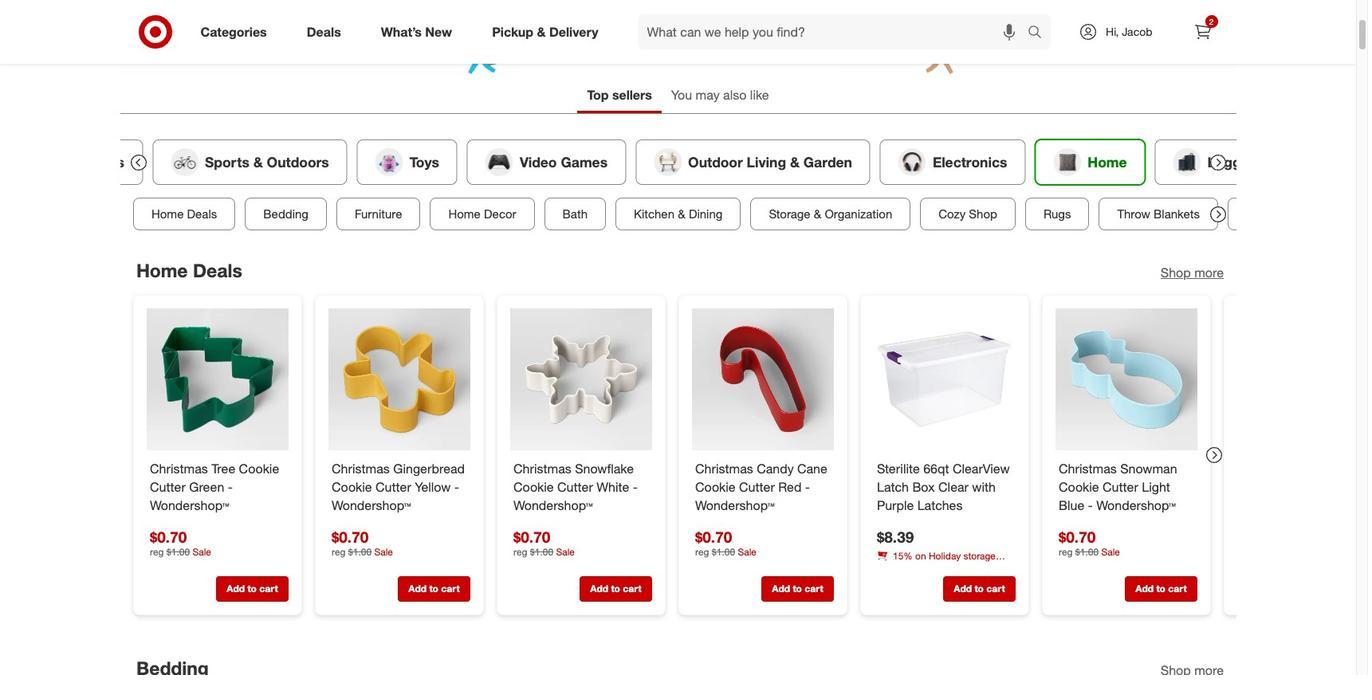 Task type: vqa. For each thing, say whether or not it's contained in the screenshot.
4th Sale from left
yes



Task type: locate. For each thing, give the bounding box(es) containing it.
home inside 'button'
[[448, 206, 480, 222]]

4 wondershop™ from the left
[[695, 497, 774, 513]]

& right 'storage'
[[814, 206, 821, 222]]

4 to from the left
[[793, 583, 802, 595]]

more
[[1194, 265, 1224, 280]]

christmas tree cookie cutter green - wondershop™
[[150, 461, 279, 513]]

$0.70 reg $1.00 sale down christmas snowflake cookie cutter white - wondershop™
[[513, 527, 575, 558]]

2 reg from the left
[[331, 546, 345, 558]]

2 cart from the left
[[441, 583, 459, 595]]

home deals down home deals button
[[136, 259, 242, 281]]

1 sale from the left
[[192, 546, 211, 558]]

sports
[[205, 154, 249, 170]]

2 add to cart button from the left
[[398, 577, 470, 602]]

wondershop™ inside christmas tree cookie cutter green - wondershop™
[[150, 497, 229, 513]]

cart
[[259, 583, 278, 595], [441, 583, 459, 595], [623, 583, 641, 595], [804, 583, 823, 595], [986, 583, 1005, 595], [1168, 583, 1187, 595]]

christmas snowman cookie cutter light blue - wondershop™ image
[[1055, 308, 1197, 450], [1055, 308, 1197, 450]]

$1.00 down green
[[166, 546, 189, 558]]

sale
[[192, 546, 211, 558], [374, 546, 393, 558], [556, 546, 575, 558], [738, 546, 756, 558], [1101, 546, 1120, 558]]

wondershop™ down green
[[150, 497, 229, 513]]

home inside button
[[1088, 154, 1127, 170]]

1 add to cart from the left
[[226, 583, 278, 595]]

3 $0.70 from the left
[[513, 527, 550, 546]]

1 vertical spatial shop
[[1161, 265, 1191, 280]]

$0.70 down christmas gingerbread cookie cutter yellow - wondershop™
[[331, 527, 368, 546]]

cutter inside christmas gingerbread cookie cutter yellow - wondershop™
[[375, 479, 411, 495]]

christmas snowflake cookie cutter white - wondershop™
[[513, 461, 637, 513]]

categories link
[[187, 14, 287, 49]]

$0.70 reg $1.00 sale down christmas candy cane cookie cutter red - wondershop™
[[695, 527, 756, 558]]

cart for christmas gingerbread cookie cutter yellow - wondershop™
[[441, 583, 459, 595]]

storage
[[963, 550, 996, 562]]

$1.00 for christmas gingerbread cookie cutter yellow - wondershop™
[[348, 546, 371, 558]]

cookie for christmas snowman cookie cutter light blue - wondershop™
[[1059, 479, 1099, 495]]

1 christmas from the left
[[150, 461, 208, 477]]

add to cart button
[[216, 577, 288, 602], [398, 577, 470, 602], [579, 577, 652, 602], [761, 577, 834, 602], [943, 577, 1016, 602], [1125, 577, 1197, 602]]

hi, jacob
[[1106, 25, 1153, 38]]

4 reg from the left
[[695, 546, 709, 558]]

snowman
[[1120, 461, 1177, 477]]

66qt
[[923, 461, 949, 477]]

1 to from the left
[[247, 583, 256, 595]]

$0.70 down christmas tree cookie cutter green - wondershop™
[[150, 527, 186, 546]]

sale for light
[[1101, 546, 1120, 558]]

like
[[750, 87, 769, 103]]

wondershop™ down candy on the right
[[695, 497, 774, 513]]

christmas inside christmas gingerbread cookie cutter yellow - wondershop™
[[331, 461, 389, 477]]

$1.00 down christmas gingerbread cookie cutter yellow - wondershop™
[[348, 546, 371, 558]]

- right yellow
[[454, 479, 459, 495]]

4 $1.00 from the left
[[712, 546, 735, 558]]

storage
[[769, 206, 810, 222]]

wondershop™ down light
[[1096, 497, 1176, 513]]

christmas for christmas snowman cookie cutter light blue - wondershop™
[[1059, 461, 1117, 477]]

cart for christmas snowflake cookie cutter white - wondershop™
[[623, 583, 641, 595]]

snowflake
[[575, 461, 634, 477]]

cart for christmas candy cane cookie cutter red - wondershop™
[[804, 583, 823, 595]]

kitchen
[[634, 206, 674, 222]]

christmas for christmas gingerbread cookie cutter yellow - wondershop™
[[331, 461, 389, 477]]

-
[[228, 479, 233, 495], [454, 479, 459, 495], [633, 479, 637, 495], [805, 479, 810, 495], [1088, 497, 1093, 513]]

$0.70
[[150, 527, 186, 546], [331, 527, 368, 546], [513, 527, 550, 546], [695, 527, 732, 546], [1059, 527, 1095, 546]]

bedding
[[263, 206, 308, 222]]

1 $1.00 from the left
[[166, 546, 189, 558]]

outdoors
[[266, 154, 329, 170]]

5 add from the left
[[954, 583, 972, 595]]

sale down christmas snowman cookie cutter light blue - wondershop™
[[1101, 546, 1120, 558]]

2 sale from the left
[[374, 546, 393, 558]]

christmas candy cane cookie cutter red - wondershop™ image
[[692, 308, 834, 450], [692, 308, 834, 450]]

3 add to cart from the left
[[590, 583, 641, 595]]

home inside button
[[151, 206, 183, 222]]

cookie for christmas tree cookie cutter green - wondershop™
[[239, 461, 279, 477]]

1 cutter from the left
[[150, 479, 185, 495]]

& inside "button"
[[253, 154, 263, 170]]

4 cart from the left
[[804, 583, 823, 595]]

wondershop™ inside christmas snowflake cookie cutter white - wondershop™
[[513, 497, 593, 513]]

$0.70 for christmas candy cane cookie cutter red - wondershop™
[[695, 527, 732, 546]]

sale down christmas snowflake cookie cutter white - wondershop™
[[556, 546, 575, 558]]

on
[[915, 550, 926, 562]]

3 wondershop™ from the left
[[513, 497, 593, 513]]

$8.39
[[877, 527, 914, 546]]

home deals
[[151, 206, 217, 222], [136, 259, 242, 281]]

christmas left the gingerbread
[[331, 461, 389, 477]]

6 add from the left
[[1135, 583, 1154, 595]]

shop more
[[1161, 265, 1224, 280]]

add to cart button for christmas candy cane cookie cutter red - wondershop™
[[761, 577, 834, 602]]

3 sale from the left
[[556, 546, 575, 558]]

add to cart for sterilite 66qt clearview latch box clear with purple latches
[[954, 583, 1005, 595]]

$1.00 down christmas snowflake cookie cutter white - wondershop™
[[530, 546, 553, 558]]

cozy shop
[[938, 206, 997, 222]]

christmas inside christmas snowman cookie cutter light blue - wondershop™
[[1059, 461, 1117, 477]]

reg for christmas gingerbread cookie cutter yellow - wondershop™
[[331, 546, 345, 558]]

cutter down snowflake
[[557, 479, 593, 495]]

wondershop™ inside christmas gingerbread cookie cutter yellow - wondershop™
[[331, 497, 411, 513]]

- inside christmas tree cookie cutter green - wondershop™
[[228, 479, 233, 495]]

1 horizontal spatial shop
[[1161, 265, 1191, 280]]

reg for christmas tree cookie cutter green - wondershop™
[[150, 546, 163, 558]]

$0.70 down blue at the bottom of the page
[[1059, 527, 1095, 546]]

cutter left yellow
[[375, 479, 411, 495]]

& right pickup at the left of page
[[537, 24, 546, 40]]

5 add to cart button from the left
[[943, 577, 1016, 602]]

sale down christmas candy cane cookie cutter red - wondershop™
[[738, 546, 756, 558]]

garden
[[803, 154, 852, 170]]

$0.70 reg $1.00 sale for christmas snowman cookie cutter light blue - wondershop™
[[1059, 527, 1120, 558]]

sale down green
[[192, 546, 211, 558]]

wondershop™ inside christmas candy cane cookie cutter red - wondershop™
[[695, 497, 774, 513]]

shop
[[969, 206, 997, 222], [1161, 265, 1191, 280]]

kitchen & dining button
[[615, 198, 741, 230]]

5 cart from the left
[[986, 583, 1005, 595]]

cookie
[[239, 461, 279, 477], [331, 479, 372, 495], [513, 479, 553, 495], [695, 479, 735, 495], [1059, 479, 1099, 495]]

$1.00 down christmas candy cane cookie cutter red - wondershop™
[[712, 546, 735, 558]]

5 $0.70 from the left
[[1059, 527, 1095, 546]]

- right 'white'
[[633, 479, 637, 495]]

cutter for christmas snowman cookie cutter light blue - wondershop™
[[1102, 479, 1138, 495]]

2 wondershop™ from the left
[[331, 497, 411, 513]]

add to cart for christmas tree cookie cutter green - wondershop™
[[226, 583, 278, 595]]

electronics
[[933, 154, 1007, 170]]

3 cart from the left
[[623, 583, 641, 595]]

1 vertical spatial home deals
[[136, 259, 242, 281]]

$0.70 reg $1.00 sale down green
[[150, 527, 211, 558]]

4 christmas from the left
[[695, 461, 753, 477]]

$0.70 down christmas snowflake cookie cutter white - wondershop™
[[513, 527, 550, 546]]

1 $0.70 from the left
[[150, 527, 186, 546]]

christmas up green
[[150, 461, 208, 477]]

$0.70 reg $1.00 sale down christmas gingerbread cookie cutter yellow - wondershop™
[[331, 527, 393, 558]]

cookie inside christmas snowflake cookie cutter white - wondershop™
[[513, 479, 553, 495]]

latch
[[877, 479, 909, 495]]

1 cart from the left
[[259, 583, 278, 595]]

christmas left snowflake
[[513, 461, 571, 477]]

$0.70 for christmas snowman cookie cutter light blue - wondershop™
[[1059, 527, 1095, 546]]

christmas inside christmas tree cookie cutter green - wondershop™
[[150, 461, 208, 477]]

box
[[912, 479, 935, 495]]

home deals down sports
[[151, 206, 217, 222]]

2 to from the left
[[429, 583, 438, 595]]

1 vertical spatial deals
[[187, 206, 217, 222]]

sterilite 66qt clearview latch box clear with purple latches image
[[874, 308, 1016, 450], [874, 308, 1016, 450]]

christmas inside christmas candy cane cookie cutter red - wondershop™
[[695, 461, 753, 477]]

2 add to cart from the left
[[408, 583, 459, 595]]

cutter left green
[[150, 479, 185, 495]]

storage & organization button
[[750, 198, 910, 230]]

3 add to cart button from the left
[[579, 577, 652, 602]]

video
[[519, 154, 557, 170]]

wondershop™ for gingerbread
[[331, 497, 411, 513]]

3 $1.00 from the left
[[530, 546, 553, 558]]

decor
[[484, 206, 516, 222]]

shop right cozy
[[969, 206, 997, 222]]

1 add from the left
[[226, 583, 244, 595]]

$0.70 reg $1.00 sale for christmas gingerbread cookie cutter yellow - wondershop™
[[331, 527, 393, 558]]

& left dining
[[678, 206, 685, 222]]

& for storage & organization
[[814, 206, 821, 222]]

deals inside button
[[187, 206, 217, 222]]

- right red
[[805, 479, 810, 495]]

rugs button
[[1025, 198, 1089, 230]]

cookie for christmas snowflake cookie cutter white - wondershop™
[[513, 479, 553, 495]]

cutter inside christmas tree cookie cutter green - wondershop™
[[150, 479, 185, 495]]

jacob
[[1122, 25, 1153, 38]]

cutter down candy on the right
[[739, 479, 775, 495]]

1 add to cart button from the left
[[216, 577, 288, 602]]

- down tree
[[228, 479, 233, 495]]

$1.00 for christmas candy cane cookie cutter red - wondershop™
[[712, 546, 735, 558]]

2 link
[[1185, 14, 1220, 49]]

3 add from the left
[[590, 583, 608, 595]]

cookie inside christmas snowman cookie cutter light blue - wondershop™
[[1059, 479, 1099, 495]]

add to cart button for christmas gingerbread cookie cutter yellow - wondershop™
[[398, 577, 470, 602]]

shop more button
[[1161, 264, 1224, 282]]

search
[[1021, 25, 1059, 41]]

- inside christmas snowflake cookie cutter white - wondershop™
[[633, 479, 637, 495]]

6 add to cart button from the left
[[1125, 577, 1197, 602]]

pickup & delivery
[[492, 24, 599, 40]]

2 $0.70 reg $1.00 sale from the left
[[331, 527, 393, 558]]

4 $0.70 reg $1.00 sale from the left
[[695, 527, 756, 558]]

sellers
[[612, 87, 652, 103]]

$1.00
[[166, 546, 189, 558], [348, 546, 371, 558], [530, 546, 553, 558], [712, 546, 735, 558], [1075, 546, 1099, 558]]

$1.00 down blue at the bottom of the page
[[1075, 546, 1099, 558]]

5 $0.70 reg $1.00 sale from the left
[[1059, 527, 1120, 558]]

4 $0.70 from the left
[[695, 527, 732, 546]]

0 vertical spatial home deals
[[151, 206, 217, 222]]

- inside christmas gingerbread cookie cutter yellow - wondershop™
[[454, 479, 459, 495]]

$1.00 for christmas snowman cookie cutter light blue - wondershop™
[[1075, 546, 1099, 558]]

you may also like link
[[662, 80, 779, 113]]

cutter inside christmas candy cane cookie cutter red - wondershop™
[[739, 479, 775, 495]]

1 reg from the left
[[150, 546, 163, 558]]

bedding button
[[245, 198, 327, 230]]

6 to from the left
[[1156, 583, 1165, 595]]

add to cart button for sterilite 66qt clearview latch box clear with purple latches
[[943, 577, 1016, 602]]

cookie inside christmas gingerbread cookie cutter yellow - wondershop™
[[331, 479, 372, 495]]

5 $1.00 from the left
[[1075, 546, 1099, 558]]

5 cutter from the left
[[1102, 479, 1138, 495]]

cutter down snowman
[[1102, 479, 1138, 495]]

$0.70 down christmas candy cane cookie cutter red - wondershop™
[[695, 527, 732, 546]]

christmas gingerbread cookie cutter yellow - wondershop™ image
[[328, 308, 470, 450], [328, 308, 470, 450]]

cookie for christmas gingerbread cookie cutter yellow - wondershop™
[[331, 479, 372, 495]]

2 cutter from the left
[[375, 479, 411, 495]]

& inside 'button'
[[678, 206, 685, 222]]

3 to from the left
[[611, 583, 620, 595]]

shop left 'more' on the top of page
[[1161, 265, 1191, 280]]

cozy
[[938, 206, 965, 222]]

5 add to cart from the left
[[954, 583, 1005, 595]]

candy
[[757, 461, 794, 477]]

0 vertical spatial shop
[[969, 206, 997, 222]]

4 add from the left
[[772, 583, 790, 595]]

christmas tree cookie cutter green - wondershop™ image
[[146, 308, 288, 450], [146, 308, 288, 450]]

15% on holiday storage items button
[[877, 549, 1016, 576]]

sale down christmas gingerbread cookie cutter yellow - wondershop™ link on the bottom left of the page
[[374, 546, 393, 558]]

christmas up blue at the bottom of the page
[[1059, 461, 1117, 477]]

deals down home deals button
[[192, 259, 242, 281]]

toys
[[409, 154, 439, 170]]

6 cart from the left
[[1168, 583, 1187, 595]]

4 sale from the left
[[738, 546, 756, 558]]

3 reg from the left
[[513, 546, 527, 558]]

christmas snowflake cookie cutter white - wondershop™ image
[[510, 308, 652, 450], [510, 308, 652, 450]]

5 reg from the left
[[1059, 546, 1073, 558]]

3 cutter from the left
[[557, 479, 593, 495]]

deals down sports
[[187, 206, 217, 222]]

home decor button
[[430, 198, 534, 230]]

5 to from the left
[[974, 583, 984, 595]]

latches
[[917, 497, 962, 513]]

to for christmas tree cookie cutter green - wondershop™
[[247, 583, 256, 595]]

cutter
[[150, 479, 185, 495], [375, 479, 411, 495], [557, 479, 593, 495], [739, 479, 775, 495], [1102, 479, 1138, 495]]

4 cutter from the left
[[739, 479, 775, 495]]

3 christmas from the left
[[513, 461, 571, 477]]

5 sale from the left
[[1101, 546, 1120, 558]]

to
[[247, 583, 256, 595], [429, 583, 438, 595], [611, 583, 620, 595], [793, 583, 802, 595], [974, 583, 984, 595], [1156, 583, 1165, 595]]

cutter inside christmas snowman cookie cutter light blue - wondershop™
[[1102, 479, 1138, 495]]

3 $0.70 reg $1.00 sale from the left
[[513, 527, 575, 558]]

- right blue at the bottom of the page
[[1088, 497, 1093, 513]]

4 add to cart from the left
[[772, 583, 823, 595]]

reg
[[150, 546, 163, 558], [331, 546, 345, 558], [513, 546, 527, 558], [695, 546, 709, 558], [1059, 546, 1073, 558]]

home
[[1088, 154, 1127, 170], [151, 206, 183, 222], [448, 206, 480, 222], [136, 259, 187, 281]]

& for pickup & delivery
[[537, 24, 546, 40]]

& for kitchen & dining
[[678, 206, 685, 222]]

christmas snowman cookie cutter light blue - wondershop™ link
[[1059, 460, 1194, 514]]

1 wondershop™ from the left
[[150, 497, 229, 513]]

deals
[[307, 24, 341, 40], [187, 206, 217, 222], [192, 259, 242, 281]]

2 christmas from the left
[[331, 461, 389, 477]]

wondershop™ down snowflake
[[513, 497, 593, 513]]

add
[[226, 583, 244, 595], [408, 583, 426, 595], [590, 583, 608, 595], [772, 583, 790, 595], [954, 583, 972, 595], [1135, 583, 1154, 595]]

wondershop™ down the gingerbread
[[331, 497, 411, 513]]

& right sports
[[253, 154, 263, 170]]

2 $0.70 from the left
[[331, 527, 368, 546]]

4 add to cart button from the left
[[761, 577, 834, 602]]

add to cart for christmas snowman cookie cutter light blue - wondershop™
[[1135, 583, 1187, 595]]

2 add from the left
[[408, 583, 426, 595]]

christmas left candy on the right
[[695, 461, 753, 477]]

christmas for christmas candy cane cookie cutter red - wondershop™
[[695, 461, 753, 477]]

christmas snowflake cookie cutter white - wondershop™ link
[[513, 460, 649, 514]]

2 $1.00 from the left
[[348, 546, 371, 558]]

toys button
[[357, 139, 457, 185]]

furniture button
[[336, 198, 420, 230]]

blankets
[[1154, 206, 1200, 222]]

deals left what's
[[307, 24, 341, 40]]

1 $0.70 reg $1.00 sale from the left
[[150, 527, 211, 558]]

cutter inside christmas snowflake cookie cutter white - wondershop™
[[557, 479, 593, 495]]

5 wondershop™ from the left
[[1096, 497, 1176, 513]]

cookie inside christmas tree cookie cutter green - wondershop™
[[239, 461, 279, 477]]

christmas inside christmas snowflake cookie cutter white - wondershop™
[[513, 461, 571, 477]]

$0.70 reg $1.00 sale down blue at the bottom of the page
[[1059, 527, 1120, 558]]

6 add to cart from the left
[[1135, 583, 1187, 595]]

5 christmas from the left
[[1059, 461, 1117, 477]]



Task type: describe. For each thing, give the bounding box(es) containing it.
kitchen & dining
[[634, 206, 722, 222]]

rugs
[[1043, 206, 1071, 222]]

& right 'living'
[[790, 154, 799, 170]]

wondershop™ for snowflake
[[513, 497, 593, 513]]

what's new
[[381, 24, 452, 40]]

video games
[[519, 154, 607, 170]]

cart for christmas snowman cookie cutter light blue - wondershop™
[[1168, 583, 1187, 595]]

to for christmas gingerbread cookie cutter yellow - wondershop™
[[429, 583, 438, 595]]

$0.70 for christmas snowflake cookie cutter white - wondershop™
[[513, 527, 550, 546]]

sale for yellow
[[374, 546, 393, 558]]

outdoor living & garden button
[[635, 139, 870, 185]]

you
[[671, 87, 692, 103]]

outdoor
[[688, 154, 743, 170]]

home deals inside button
[[151, 206, 217, 222]]

luggage
[[1207, 154, 1265, 170]]

- for white
[[633, 479, 637, 495]]

shoes button
[[30, 139, 142, 185]]

throw blankets
[[1117, 206, 1200, 222]]

clearview
[[952, 461, 1010, 477]]

sale for white
[[556, 546, 575, 558]]

christmas gingerbread cookie cutter yellow - wondershop™
[[331, 461, 465, 513]]

holiday
[[929, 550, 961, 562]]

add to cart button for christmas snowman cookie cutter light blue - wondershop™
[[1125, 577, 1197, 602]]

christmas candy cane cookie cutter red - wondershop™
[[695, 461, 827, 513]]

clear
[[938, 479, 968, 495]]

sale for cutter
[[738, 546, 756, 558]]

wondershop™ inside christmas snowman cookie cutter light blue - wondershop™
[[1096, 497, 1176, 513]]

- inside christmas snowman cookie cutter light blue - wondershop™
[[1088, 497, 1093, 513]]

to for sterilite 66qt clearview latch box clear with purple latches
[[974, 583, 984, 595]]

delivery
[[549, 24, 599, 40]]

to for christmas snowflake cookie cutter white - wondershop™
[[611, 583, 620, 595]]

home button
[[1035, 139, 1145, 185]]

dining
[[688, 206, 722, 222]]

christmas for christmas tree cookie cutter green - wondershop™
[[150, 461, 208, 477]]

add to cart for christmas gingerbread cookie cutter yellow - wondershop™
[[408, 583, 459, 595]]

add for christmas tree cookie cutter green - wondershop™
[[226, 583, 244, 595]]

$1.00 for christmas snowflake cookie cutter white - wondershop™
[[530, 546, 553, 558]]

luggage button
[[1155, 139, 1284, 185]]

$0.70 for christmas gingerbread cookie cutter yellow - wondershop™
[[331, 527, 368, 546]]

reg for christmas snowflake cookie cutter white - wondershop™
[[513, 546, 527, 558]]

with
[[972, 479, 996, 495]]

tree
[[211, 461, 235, 477]]

add to cart button for christmas snowflake cookie cutter white - wondershop™
[[579, 577, 652, 602]]

add for christmas snowman cookie cutter light blue - wondershop™
[[1135, 583, 1154, 595]]

pickup & delivery link
[[479, 14, 618, 49]]

living
[[746, 154, 786, 170]]

2
[[1209, 17, 1214, 26]]

what's
[[381, 24, 422, 40]]

cozy shop button
[[920, 198, 1015, 230]]

cutter for christmas gingerbread cookie cutter yellow - wondershop™
[[375, 479, 411, 495]]

add to cart button for christmas tree cookie cutter green - wondershop™
[[216, 577, 288, 602]]

video games button
[[467, 139, 626, 185]]

what's new link
[[367, 14, 472, 49]]

games
[[561, 154, 607, 170]]

15% on holiday storage items
[[877, 550, 996, 576]]

top sellers link
[[578, 80, 662, 113]]

add to cart for christmas snowflake cookie cutter white - wondershop™
[[590, 583, 641, 595]]

cookie inside christmas candy cane cookie cutter red - wondershop™
[[695, 479, 735, 495]]

sports & outdoors button
[[152, 139, 347, 185]]

2 vertical spatial deals
[[192, 259, 242, 281]]

you may also like
[[671, 87, 769, 103]]

sports & outdoors
[[205, 154, 329, 170]]

sterilite 66qt clearview latch box clear with purple latches
[[877, 461, 1010, 513]]

storage & organization
[[769, 206, 892, 222]]

add for christmas snowflake cookie cutter white - wondershop™
[[590, 583, 608, 595]]

christmas candy cane cookie cutter red - wondershop™ link
[[695, 460, 831, 514]]

15%
[[893, 550, 912, 562]]

$0.70 reg $1.00 sale for christmas candy cane cookie cutter red - wondershop™
[[695, 527, 756, 558]]

new
[[425, 24, 452, 40]]

light
[[1142, 479, 1170, 495]]

cart for sterilite 66qt clearview latch box clear with purple latches
[[986, 583, 1005, 595]]

$0.70 reg $1.00 sale for christmas snowflake cookie cutter white - wondershop™
[[513, 527, 575, 558]]

christmas for christmas snowflake cookie cutter white - wondershop™
[[513, 461, 571, 477]]

gingerbread
[[393, 461, 465, 477]]

What can we help you find? suggestions appear below search field
[[638, 14, 1032, 49]]

$0.70 for christmas tree cookie cutter green - wondershop™
[[150, 527, 186, 546]]

hi,
[[1106, 25, 1119, 38]]

sale for green
[[192, 546, 211, 558]]

wondershop™ for tree
[[150, 497, 229, 513]]

yellow
[[414, 479, 450, 495]]

reg for christmas snowman cookie cutter light blue - wondershop™
[[1059, 546, 1073, 558]]

throw
[[1117, 206, 1150, 222]]

christmas snowman cookie cutter light blue - wondershop™
[[1059, 461, 1177, 513]]

add to cart for christmas candy cane cookie cutter red - wondershop™
[[772, 583, 823, 595]]

reg for christmas candy cane cookie cutter red - wondershop™
[[695, 546, 709, 558]]

also
[[723, 87, 747, 103]]

bath
[[562, 206, 587, 222]]

cutter for christmas snowflake cookie cutter white - wondershop™
[[557, 479, 593, 495]]

categories
[[201, 24, 267, 40]]

shoes
[[83, 154, 124, 170]]

cane
[[797, 461, 827, 477]]

$1.00 for christmas tree cookie cutter green - wondershop™
[[166, 546, 189, 558]]

christmas gingerbread cookie cutter yellow - wondershop™ link
[[331, 460, 467, 514]]

0 vertical spatial deals
[[307, 24, 341, 40]]

0 horizontal spatial shop
[[969, 206, 997, 222]]

add for sterilite 66qt clearview latch box clear with purple latches
[[954, 583, 972, 595]]

to for christmas snowman cookie cutter light blue - wondershop™
[[1156, 583, 1165, 595]]

cutter for christmas tree cookie cutter green - wondershop™
[[150, 479, 185, 495]]

- inside christmas candy cane cookie cutter red - wondershop™
[[805, 479, 810, 495]]

- for green
[[228, 479, 233, 495]]

white
[[596, 479, 629, 495]]

deals link
[[293, 14, 361, 49]]

furniture
[[354, 206, 402, 222]]

outdoor living & garden
[[688, 154, 852, 170]]

organization
[[824, 206, 892, 222]]

to for christmas candy cane cookie cutter red - wondershop™
[[793, 583, 802, 595]]

$0.70 reg $1.00 sale for christmas tree cookie cutter green - wondershop™
[[150, 527, 211, 558]]

christmas tree cookie cutter green - wondershop™ link
[[150, 460, 285, 514]]

cart for christmas tree cookie cutter green - wondershop™
[[259, 583, 278, 595]]

& for sports & outdoors
[[253, 154, 263, 170]]

- for yellow
[[454, 479, 459, 495]]

add for christmas gingerbread cookie cutter yellow - wondershop™
[[408, 583, 426, 595]]

add for christmas candy cane cookie cutter red - wondershop™
[[772, 583, 790, 595]]

home deals button
[[133, 198, 235, 230]]

bath button
[[544, 198, 606, 230]]

items
[[877, 564, 900, 576]]

search button
[[1021, 14, 1059, 53]]

green
[[189, 479, 224, 495]]

red
[[778, 479, 801, 495]]

electronics button
[[880, 139, 1025, 185]]

top sellers
[[587, 87, 652, 103]]

throw blankets button
[[1099, 198, 1218, 230]]

sterilite
[[877, 461, 920, 477]]

purple
[[877, 497, 914, 513]]



